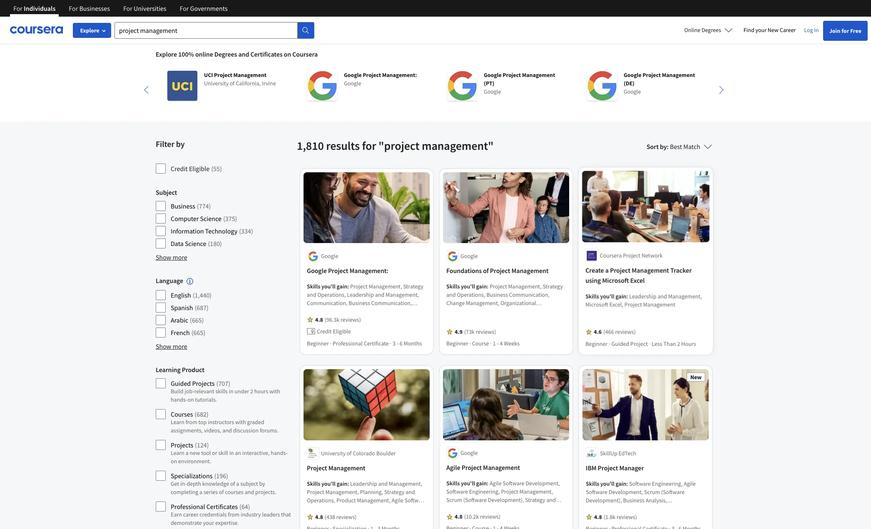 Task type: locate. For each thing, give the bounding box(es) containing it.
google image for google
[[307, 71, 337, 101]]

4.9
[[455, 328, 462, 336]]

you'll up development),
[[600, 480, 614, 488]]

2 show from the top
[[156, 342, 171, 351]]

ibm project manager link
[[586, 463, 705, 473]]

3 google image from the left
[[587, 71, 617, 101]]

management, down operations,
[[466, 300, 499, 307]]

0 vertical spatial more
[[173, 253, 187, 261]]

a left series
[[199, 488, 202, 496]]

reviews) right (96.3k
[[341, 316, 361, 324]]

0 vertical spatial from
[[186, 419, 197, 426]]

by for sort
[[660, 142, 667, 151]]

skill
[[218, 449, 228, 457]]

certificate
[[364, 340, 389, 347]]

1 vertical spatial communication,
[[482, 308, 522, 315]]

communication, inside software engineering, agile software development, scrum (software development), business analysis, communication, leadership and management, project management, risk management
[[586, 505, 626, 512]]

0 vertical spatial management:
[[382, 71, 417, 79]]

hands- down build
[[171, 396, 188, 404]]

"project
[[378, 138, 419, 153]]

0 vertical spatial leadership
[[629, 293, 656, 300]]

your right find
[[755, 26, 767, 34]]

skills up change
[[446, 283, 460, 290]]

2 horizontal spatial business
[[623, 497, 645, 504]]

: down the project management
[[347, 480, 349, 488]]

in
[[814, 26, 819, 34]]

0 vertical spatial university
[[204, 80, 229, 87]]

· down (466
[[609, 340, 610, 347]]

create a project management tracker using microsoft excel
[[586, 267, 691, 285]]

by up projects.
[[259, 480, 265, 488]]

for businesses
[[69, 4, 110, 12]]

skills you'll gain :
[[307, 283, 350, 290], [446, 283, 490, 290], [586, 293, 629, 300], [307, 480, 350, 488], [446, 480, 490, 488], [586, 480, 629, 488]]

1 vertical spatial credit
[[317, 328, 332, 335]]

of up courses on the left bottom of the page
[[230, 480, 235, 488]]

0 vertical spatial show more
[[156, 253, 187, 261]]

management inside 'uci project management university of california, irvine'
[[233, 71, 266, 79]]

2 show more button from the top
[[156, 342, 187, 352]]

learn inside the 'learn a new tool or skill in an interactive, hands- on environment.'
[[171, 449, 184, 457]]

by right sort
[[660, 142, 667, 151]]

2 inside build job-relevant skills in under 2 hours with hands-on tutorials.
[[250, 388, 253, 395]]

in inside build job-relevant skills in under 2 hours with hands-on tutorials.
[[229, 388, 233, 395]]

1 vertical spatial new
[[690, 374, 702, 381]]

business up organizational
[[486, 291, 508, 299]]

skills down google project management:
[[307, 283, 320, 290]]

show down data
[[156, 253, 171, 261]]

learn up assignments,
[[171, 419, 184, 426]]

and inside learn from top instructors with graded assignments, videos, and discussion forums.
[[222, 427, 232, 434]]

project inside google project management (de) google
[[643, 71, 661, 79]]

intelligence,
[[473, 316, 502, 324]]

show more
[[156, 253, 187, 261], [156, 342, 187, 351]]

1 vertical spatial software
[[586, 488, 607, 496]]

a inside the 'learn a new tool or skill in an interactive, hands- on environment.'
[[186, 449, 189, 457]]

management: for google project management:
[[350, 267, 388, 275]]

management: inside google project management: google
[[382, 71, 417, 79]]

124
[[197, 441, 207, 449]]

1 horizontal spatial beginner
[[446, 340, 468, 347]]

a left "new"
[[186, 449, 189, 457]]

0 horizontal spatial your
[[203, 519, 214, 527]]

665 for french ( 665 )
[[193, 329, 203, 337]]

0 horizontal spatial google image
[[307, 71, 337, 101]]

1 vertical spatial show
[[156, 342, 171, 351]]

What do you want to learn? text field
[[114, 22, 298, 39]]

2 · from the left
[[390, 340, 391, 347]]

None search field
[[114, 22, 314, 39]]

leadership up risk
[[628, 505, 655, 512]]

google image
[[307, 71, 337, 101], [447, 71, 477, 101], [587, 71, 617, 101]]

leadership inside leadership and management, microsoft excel, project management
[[629, 293, 656, 300]]

1 vertical spatial microsoft
[[586, 301, 608, 309]]

0 vertical spatial show
[[156, 253, 171, 261]]

1 horizontal spatial agile
[[684, 480, 696, 488]]

1 vertical spatial show more button
[[156, 342, 187, 352]]

projects down assignments,
[[171, 441, 193, 449]]

development,
[[446, 308, 481, 315], [609, 488, 643, 496]]

knowledge
[[202, 480, 229, 488]]

1 google image from the left
[[307, 71, 337, 101]]

2 for from the left
[[69, 4, 78, 12]]

and up 'uci project management university of california, irvine'
[[238, 50, 249, 58]]

top
[[198, 419, 207, 426]]

0 vertical spatial projects
[[192, 379, 215, 388]]

3 beginner from the left
[[586, 340, 608, 347]]

with up the discussion
[[235, 419, 246, 426]]

of left colorado
[[347, 450, 352, 457]]

for for governments
[[180, 4, 189, 12]]

by inside get in-depth knowledge of a subject by completing a series of courses and projects.
[[259, 480, 265, 488]]

2 vertical spatial business
[[623, 497, 645, 504]]

1 vertical spatial more
[[173, 342, 187, 351]]

1 learn from the top
[[171, 419, 184, 426]]

0 vertical spatial explore
[[80, 27, 99, 34]]

0 horizontal spatial 2
[[250, 388, 253, 395]]

1 horizontal spatial guided
[[612, 340, 629, 347]]

skills you'll gain : up the excel,
[[586, 293, 629, 300]]

4.8 for project
[[315, 513, 323, 521]]

reviews) right (10.2k
[[480, 513, 500, 521]]

and down create a project management tracker using microsoft excel link on the bottom of page
[[657, 293, 667, 300]]

hands- inside the 'learn a new tool or skill in an interactive, hands- on environment.'
[[271, 449, 288, 457]]

show more down data
[[156, 253, 187, 261]]

1 vertical spatial explore
[[156, 50, 177, 58]]

0 vertical spatial eligible
[[189, 164, 210, 173]]

0 horizontal spatial university
[[204, 80, 229, 87]]

1 vertical spatial 665
[[193, 329, 203, 337]]

you'll
[[321, 283, 336, 290], [461, 283, 475, 290], [600, 293, 614, 300], [321, 480, 336, 488], [461, 480, 475, 488], [600, 480, 614, 488]]

1 vertical spatial hands-
[[271, 449, 288, 457]]

beginner
[[307, 340, 329, 347], [446, 340, 468, 347], [586, 340, 608, 347]]

4.6 (466 reviews)
[[594, 328, 636, 336]]

reviews) left risk
[[617, 513, 637, 521]]

gain
[[337, 283, 347, 290], [476, 283, 487, 290], [616, 293, 626, 300], [337, 480, 347, 488], [476, 480, 487, 488], [616, 480, 626, 488]]

and
[[238, 50, 249, 58], [446, 291, 456, 299], [657, 293, 667, 300], [446, 325, 456, 332], [222, 427, 232, 434], [245, 488, 254, 496], [656, 505, 665, 512]]

professional down credit eligible
[[333, 340, 363, 347]]

credit eligible
[[317, 328, 351, 335]]

learning product group
[[156, 365, 292, 529]]

reviews) for ibm
[[617, 513, 637, 521]]

0 horizontal spatial from
[[186, 419, 197, 426]]

build job-relevant skills in under 2 hours with hands-on tutorials.
[[171, 388, 280, 404]]

3 for from the left
[[123, 4, 132, 12]]

french ( 665 )
[[171, 329, 205, 337]]

management inside software engineering, agile software development, scrum (software development), business analysis, communication, leadership and management, project management, risk management
[[650, 513, 682, 521]]

2 google image from the left
[[447, 71, 477, 101]]

2 right than
[[677, 340, 680, 347]]

eligible down 4.8 (96.3k reviews)
[[333, 328, 351, 335]]

degrees right the online
[[214, 50, 237, 58]]

0 vertical spatial in
[[229, 388, 233, 395]]

1 vertical spatial business
[[486, 291, 508, 299]]

university
[[204, 80, 229, 87], [321, 450, 346, 457]]

1 more from the top
[[173, 253, 187, 261]]

science down the information
[[185, 239, 206, 248]]

4.8 left (1.8k
[[594, 513, 602, 521]]

join for free link
[[823, 21, 868, 41]]

skills
[[215, 388, 228, 395]]

skills down ibm
[[586, 480, 599, 488]]

on inside the 'learn a new tool or skill in an interactive, hands- on environment.'
[[171, 458, 177, 465]]

business up risk
[[623, 497, 645, 504]]

of left the california,
[[230, 80, 235, 87]]

microsoft left the excel,
[[586, 301, 608, 309]]

show more for french ( 665 )
[[156, 342, 187, 351]]

organizational
[[500, 300, 536, 307]]

less
[[651, 340, 662, 347]]

375
[[225, 214, 235, 223]]

4.8 for agile
[[455, 513, 462, 521]]

reviews) for agile
[[480, 513, 500, 521]]

1 vertical spatial 2
[[250, 388, 253, 395]]

influencing,
[[504, 316, 532, 324]]

on inside build job-relevant skills in under 2 hours with hands-on tutorials.
[[188, 396, 194, 404]]

1 · from the left
[[330, 340, 331, 347]]

2 horizontal spatial beginner
[[586, 340, 608, 347]]

reviews) for project
[[336, 513, 357, 521]]

3 · from the left
[[469, 340, 471, 347]]

your down credentials
[[203, 519, 214, 527]]

learn from top instructors with graded assignments, videos, and discussion forums.
[[171, 419, 279, 434]]

hands- inside build job-relevant skills in under 2 hours with hands-on tutorials.
[[171, 396, 188, 404]]

0 horizontal spatial coursera
[[292, 50, 318, 58]]

network
[[641, 252, 662, 260]]

2 show more from the top
[[156, 342, 187, 351]]

new down hours
[[690, 374, 702, 381]]

edtech
[[619, 450, 636, 457]]

0 vertical spatial certificates
[[250, 50, 283, 58]]

university inside 'uci project management university of california, irvine'
[[204, 80, 229, 87]]

0 vertical spatial credit
[[171, 164, 188, 173]]

1 show more button from the top
[[156, 252, 187, 262]]

2 beginner from the left
[[446, 340, 468, 347]]

and down subject
[[245, 488, 254, 496]]

0 horizontal spatial beginner
[[307, 340, 329, 347]]

· down credit eligible
[[330, 340, 331, 347]]

eligible for credit eligible ( 55 )
[[189, 164, 210, 173]]

banner navigation
[[7, 0, 234, 17]]

1 horizontal spatial 2
[[677, 340, 680, 347]]

4 for from the left
[[180, 4, 189, 12]]

1 vertical spatial from
[[228, 511, 239, 518]]

software up development),
[[586, 488, 607, 496]]

2 horizontal spatial by
[[660, 142, 667, 151]]

information about this filter group image
[[187, 278, 193, 285]]

people
[[491, 325, 508, 332]]

· left 3
[[390, 340, 391, 347]]

project inside leadership and management, microsoft excel, project management
[[624, 301, 642, 309]]

1 show more from the top
[[156, 253, 187, 261]]

1 vertical spatial professional
[[171, 503, 205, 511]]

0 vertical spatial microsoft
[[602, 277, 629, 285]]

filter by
[[156, 139, 185, 149]]

in-
[[180, 480, 187, 488]]

tracker
[[670, 267, 691, 275]]

development),
[[586, 497, 622, 504]]

for individuals
[[13, 4, 56, 12]]

get in-depth knowledge of a subject by completing a series of courses and projects.
[[171, 480, 276, 496]]

100%
[[178, 50, 194, 58]]

0 horizontal spatial professional
[[171, 503, 205, 511]]

0 vertical spatial science
[[200, 214, 221, 223]]

1 vertical spatial university
[[321, 450, 346, 457]]

0 vertical spatial with
[[269, 388, 280, 395]]

gain down google project management:
[[337, 283, 347, 290]]

university down uci
[[204, 80, 229, 87]]

in left an in the bottom left of the page
[[229, 449, 234, 457]]

graded
[[247, 419, 264, 426]]

:
[[667, 142, 669, 151], [347, 283, 349, 290], [487, 283, 488, 290], [626, 293, 628, 300], [347, 480, 349, 488], [487, 480, 488, 488], [626, 480, 628, 488]]

0 vertical spatial your
[[755, 26, 767, 34]]

1 vertical spatial management:
[[350, 267, 388, 275]]

project inside google project management (pt) google
[[503, 71, 521, 79]]

1 horizontal spatial coursera
[[600, 252, 622, 260]]

eligible left 55
[[189, 164, 210, 173]]

0 horizontal spatial on
[[171, 458, 177, 465]]

3
[[393, 340, 395, 347]]

software up scrum
[[629, 480, 651, 488]]

1 horizontal spatial hands-
[[271, 449, 288, 457]]

· left course on the right bottom
[[469, 340, 471, 347]]

1 vertical spatial show more
[[156, 342, 187, 351]]

180
[[210, 239, 220, 248]]

a right create
[[605, 267, 609, 275]]

0 vertical spatial development,
[[446, 308, 481, 315]]

2 - from the left
[[497, 340, 499, 347]]

certificates up expertise. in the bottom of the page
[[206, 503, 238, 511]]

with right hours
[[269, 388, 280, 395]]

0 vertical spatial 665
[[192, 316, 202, 324]]

0 vertical spatial hands-
[[171, 396, 188, 404]]

1 horizontal spatial -
[[497, 340, 499, 347]]

1 for from the left
[[13, 4, 22, 12]]

for left "governments" on the left top
[[180, 4, 189, 12]]

agile inside "link"
[[446, 464, 460, 472]]

a inside create a project management tracker using microsoft excel
[[605, 267, 609, 275]]

business up computer on the top of the page
[[171, 202, 195, 210]]

0 horizontal spatial -
[[397, 340, 398, 347]]

1 vertical spatial guided
[[171, 379, 191, 388]]

1 vertical spatial in
[[229, 449, 234, 457]]

4.8 for google
[[315, 316, 323, 324]]

beginner down credit eligible
[[307, 340, 329, 347]]

explore down the for businesses
[[80, 27, 99, 34]]

2 horizontal spatial google image
[[587, 71, 617, 101]]

: down manager at right
[[626, 480, 628, 488]]

1 horizontal spatial credit
[[317, 328, 332, 335]]

guided down 4.6 (466 reviews)
[[612, 340, 629, 347]]

4.8 left (10.2k
[[455, 513, 462, 521]]

join
[[829, 27, 840, 35]]

with
[[269, 388, 280, 395], [235, 419, 246, 426]]

projects ( 124 )
[[171, 441, 209, 449]]

: down create a project management tracker using microsoft excel
[[626, 293, 628, 300]]

0 horizontal spatial by
[[176, 139, 185, 149]]

management:
[[382, 71, 417, 79], [350, 267, 388, 275]]

weeks
[[504, 340, 520, 347]]

explore inside popup button
[[80, 27, 99, 34]]

2 more from the top
[[173, 342, 187, 351]]

specializations
[[171, 472, 213, 480]]

· left less
[[649, 340, 650, 347]]

and down instructors
[[222, 427, 232, 434]]

1 horizontal spatial on
[[188, 396, 194, 404]]

(de)
[[624, 80, 634, 87]]

learn inside learn from top instructors with graded assignments, videos, and discussion forums.
[[171, 419, 184, 426]]

agile inside software engineering, agile software development, scrum (software development), business analysis, communication, leadership and management, project management, risk management
[[684, 480, 696, 488]]

reviews) for google
[[341, 316, 361, 324]]

0 vertical spatial new
[[768, 26, 779, 34]]

for right results
[[362, 138, 376, 153]]

more down data
[[173, 253, 187, 261]]

0 vertical spatial agile
[[446, 464, 460, 472]]

1 horizontal spatial eligible
[[333, 328, 351, 335]]

by
[[176, 139, 185, 149], [660, 142, 667, 151], [259, 480, 265, 488]]

credit down the "filter by"
[[171, 164, 188, 173]]

log
[[804, 26, 813, 34]]

-
[[397, 340, 398, 347], [497, 340, 499, 347]]

1 vertical spatial agile
[[684, 480, 696, 488]]

language group
[[156, 276, 292, 338]]

0 horizontal spatial hands-
[[171, 396, 188, 404]]

665 down 687
[[192, 316, 202, 324]]

for right join
[[842, 27, 849, 35]]

1 vertical spatial certificates
[[206, 503, 238, 511]]

tool
[[201, 449, 211, 457]]

0 horizontal spatial with
[[235, 419, 246, 426]]

with inside learn from top instructors with graded assignments, videos, and discussion forums.
[[235, 419, 246, 426]]

project inside create a project management tracker using microsoft excel
[[610, 267, 630, 275]]

0 vertical spatial degrees
[[702, 26, 721, 34]]

0 vertical spatial learn
[[171, 419, 184, 426]]

show more button for data
[[156, 252, 187, 262]]

665 for arabic ( 665 )
[[192, 316, 202, 324]]

management inside leadership and management, microsoft excel, project management
[[643, 301, 675, 309]]

show for data science
[[156, 253, 171, 261]]

microsoft left the excel
[[602, 277, 629, 285]]

environment.
[[178, 458, 211, 465]]

microsoft inside leadership and management, microsoft excel, project management
[[586, 301, 608, 309]]

1 horizontal spatial google image
[[447, 71, 477, 101]]

1 show from the top
[[156, 253, 171, 261]]

1 horizontal spatial university
[[321, 450, 346, 457]]

sort
[[647, 142, 659, 151]]

assignments,
[[171, 427, 203, 434]]

and down emotional
[[446, 325, 456, 332]]

learn left "new"
[[171, 449, 184, 457]]

2 vertical spatial leadership
[[628, 505, 655, 512]]

management inside create a project management tracker using microsoft excel
[[632, 267, 669, 275]]

2 learn from the top
[[171, 449, 184, 457]]

credit
[[171, 164, 188, 173], [317, 328, 332, 335]]

credit down (96.3k
[[317, 328, 332, 335]]

communication, up organizational
[[509, 291, 550, 299]]

more down french
[[173, 342, 187, 351]]

1 beginner from the left
[[307, 340, 329, 347]]

industry
[[241, 511, 261, 518]]

project inside google project management: google
[[363, 71, 381, 79]]

change
[[446, 300, 465, 307]]

1 vertical spatial development,
[[609, 488, 643, 496]]

0 vertical spatial coursera
[[292, 50, 318, 58]]

degrees inside popup button
[[702, 26, 721, 34]]

business inside software engineering, agile software development, scrum (software development), business analysis, communication, leadership and management, project management, risk management
[[623, 497, 645, 504]]

0 horizontal spatial degrees
[[214, 50, 237, 58]]

business ( 774 )
[[171, 202, 211, 210]]

management,
[[508, 283, 542, 290], [668, 293, 701, 300], [466, 300, 499, 307], [457, 325, 490, 332], [509, 325, 543, 332], [666, 505, 700, 512], [604, 513, 638, 521]]

2 vertical spatial on
[[171, 458, 177, 465]]

subject
[[156, 188, 177, 197]]

by right the filter
[[176, 139, 185, 149]]

reviews) right (466
[[615, 328, 636, 336]]

2 vertical spatial communication,
[[586, 505, 626, 512]]

0 vertical spatial show more button
[[156, 252, 187, 262]]

leadership inside software engineering, agile software development, scrum (software development), business analysis, communication, leadership and management, project management, risk management
[[628, 505, 655, 512]]

4.8 left (96.3k
[[315, 316, 323, 324]]

instructors
[[208, 419, 234, 426]]

0 horizontal spatial software
[[586, 488, 607, 496]]

beginner for create a project management tracker using microsoft excel
[[586, 340, 608, 347]]

0 horizontal spatial certificates
[[206, 503, 238, 511]]

that
[[281, 511, 291, 518]]

google project management (de) google
[[624, 71, 695, 95]]

2 horizontal spatial on
[[284, 50, 291, 58]]

show more button down french
[[156, 342, 187, 352]]

you'll down google project management:
[[321, 283, 336, 290]]

language
[[156, 276, 183, 285]]

for for universities
[[123, 4, 132, 12]]

1 horizontal spatial explore
[[156, 50, 177, 58]]

0 vertical spatial professional
[[333, 340, 363, 347]]

science for computer science
[[200, 214, 221, 223]]

or
[[212, 449, 217, 457]]

explore
[[80, 27, 99, 34], [156, 50, 177, 58]]

1 vertical spatial eligible
[[333, 328, 351, 335]]

for left universities
[[123, 4, 132, 12]]

0 horizontal spatial explore
[[80, 27, 99, 34]]

degrees right online
[[702, 26, 721, 34]]

: down foundations of project management
[[487, 283, 488, 290]]

1 horizontal spatial business
[[486, 291, 508, 299]]

interactive,
[[242, 449, 270, 457]]

certificates up irvine
[[250, 50, 283, 58]]

4.8 left (438 in the left of the page
[[315, 513, 323, 521]]

management, down tracker
[[668, 293, 701, 300]]

(
[[211, 164, 213, 173], [197, 202, 199, 210], [223, 214, 225, 223], [239, 227, 241, 235], [208, 239, 210, 248], [193, 291, 195, 299], [195, 304, 197, 312], [190, 316, 192, 324], [191, 329, 193, 337], [216, 379, 218, 388], [195, 410, 197, 419], [195, 441, 197, 449], [214, 472, 216, 480], [239, 503, 241, 511]]



Task type: vqa. For each thing, say whether or not it's contained in the screenshot.
"TO"
no



Task type: describe. For each thing, give the bounding box(es) containing it.
reviews) for foundations
[[476, 328, 496, 336]]

specializations ( 196 )
[[171, 472, 228, 480]]

science for data science
[[185, 239, 206, 248]]

agile project management
[[446, 464, 520, 472]]

businesses
[[79, 4, 110, 12]]

online degrees
[[684, 26, 721, 34]]

project inside software engineering, agile software development, scrum (software development), business analysis, communication, leadership and management, project management, risk management
[[586, 513, 603, 521]]

0 vertical spatial on
[[284, 50, 291, 58]]

682
[[197, 410, 207, 419]]

707
[[218, 379, 228, 388]]

course
[[472, 340, 489, 347]]

from inside earn career credentials from industry leaders that demonstrate your expertise.
[[228, 511, 239, 518]]

gain up operations,
[[476, 283, 487, 290]]

leadership and management, microsoft excel, project management
[[586, 293, 701, 309]]

you'll up operations,
[[461, 283, 475, 290]]

guided inside learning product group
[[171, 379, 191, 388]]

uci project management university of california, irvine
[[204, 71, 276, 87]]

1,440
[[195, 291, 210, 299]]

create a project management tracker using microsoft excel link
[[586, 266, 705, 286]]

1 horizontal spatial new
[[768, 26, 779, 34]]

skills you'll gain : down the project management
[[307, 480, 350, 488]]

information
[[171, 227, 204, 235]]

show more for data science ( 180 )
[[156, 253, 187, 261]]

microsoft inside create a project management tracker using microsoft excel
[[602, 277, 629, 285]]

development, inside software engineering, agile software development, scrum (software development), business analysis, communication, leadership and management, project management, risk management
[[609, 488, 643, 496]]

sort by : best match
[[647, 142, 700, 151]]

create
[[586, 267, 604, 275]]

by for filter
[[176, 139, 185, 149]]

certificates inside learning product group
[[206, 503, 238, 511]]

your inside earn career credentials from industry leaders that demonstrate your expertise.
[[203, 519, 214, 527]]

skills down agile project management
[[446, 480, 460, 488]]

1,810 results for "project management"
[[297, 138, 494, 153]]

for governments
[[180, 4, 228, 12]]

1 vertical spatial projects
[[171, 441, 193, 449]]

credit eligible ( 55 )
[[171, 164, 222, 173]]

management: for google project management: google
[[382, 71, 417, 79]]

forums.
[[260, 427, 279, 434]]

boulder
[[376, 450, 396, 457]]

4.8 for ibm
[[594, 513, 602, 521]]

business inside project management, strategy and operations, business communication, change management, organizational development, communication, culture, emotional intelligence, influencing, leadership and management, people management, planning
[[486, 291, 508, 299]]

on for 124
[[171, 458, 177, 465]]

1 horizontal spatial professional
[[333, 340, 363, 347]]

1 - from the left
[[397, 340, 398, 347]]

skills you'll gain : down google project management:
[[307, 283, 350, 290]]

explore for explore
[[80, 27, 99, 34]]

774
[[199, 202, 209, 210]]

project management, strategy and operations, business communication, change management, organizational development, communication, culture, emotional intelligence, influencing, leadership and management, people management, planning
[[446, 283, 566, 332]]

0 vertical spatial communication,
[[509, 291, 550, 299]]

more for french
[[173, 342, 187, 351]]

4 · from the left
[[490, 340, 492, 347]]

skills down the project management
[[307, 480, 320, 488]]

for for individuals
[[13, 4, 22, 12]]

skills you'll gain : down agile project management
[[446, 480, 490, 488]]

: down agile project management
[[487, 480, 488, 488]]

management, down influencing,
[[509, 325, 543, 332]]

online degrees button
[[678, 21, 739, 39]]

in inside the 'learn a new tool or skill in an interactive, hands- on environment.'
[[229, 449, 234, 457]]

governments
[[190, 4, 228, 12]]

management, down "(software"
[[666, 505, 700, 512]]

discussion
[[233, 427, 259, 434]]

ibm project manager
[[586, 464, 644, 472]]

learn for courses ( 682 )
[[171, 419, 184, 426]]

hands- for guided projects ( 707 )
[[171, 396, 188, 404]]

manager
[[619, 464, 644, 472]]

you'll up the excel,
[[600, 293, 614, 300]]

build
[[171, 388, 183, 395]]

you'll down the project management
[[321, 480, 336, 488]]

learn for projects ( 124 )
[[171, 449, 184, 457]]

(96.3k
[[325, 316, 339, 324]]

get
[[171, 480, 179, 488]]

free
[[850, 27, 861, 35]]

1 vertical spatial degrees
[[214, 50, 237, 58]]

(software
[[661, 488, 685, 496]]

management"
[[422, 138, 494, 153]]

google image for (de)
[[587, 71, 617, 101]]

0 horizontal spatial new
[[690, 374, 702, 381]]

job-
[[185, 388, 194, 395]]

career
[[780, 26, 796, 34]]

google image for (pt)
[[447, 71, 477, 101]]

gain up the excel,
[[616, 293, 626, 300]]

explore button
[[73, 23, 111, 38]]

project inside project management, strategy and operations, business communication, change management, organizational development, communication, culture, emotional intelligence, influencing, leadership and management, people management, planning
[[490, 283, 507, 290]]

show more button for french
[[156, 342, 187, 352]]

analysis,
[[646, 497, 667, 504]]

coursera image
[[10, 23, 63, 37]]

professional inside learning product group
[[171, 503, 205, 511]]

project inside 'uci project management university of california, irvine'
[[214, 71, 232, 79]]

1
[[493, 340, 496, 347]]

skills you'll gain : up development),
[[586, 480, 629, 488]]

1,810
[[297, 138, 324, 153]]

(466
[[604, 328, 614, 336]]

credit for credit eligible ( 55 )
[[171, 164, 188, 173]]

: left best
[[667, 142, 669, 151]]

find your new career link
[[739, 25, 800, 35]]

information technology ( 334 )
[[171, 227, 253, 235]]

business inside subject "group"
[[171, 202, 195, 210]]

risk
[[639, 513, 649, 521]]

1 horizontal spatial your
[[755, 26, 767, 34]]

6 · from the left
[[649, 340, 650, 347]]

of down knowledge
[[219, 488, 224, 496]]

0 vertical spatial guided
[[612, 340, 629, 347]]

from inside learn from top instructors with graded assignments, videos, and discussion forums.
[[186, 419, 197, 426]]

arabic ( 665 )
[[171, 316, 204, 324]]

google project management: link
[[307, 266, 426, 276]]

management inside google project management (de) google
[[662, 71, 695, 79]]

california,
[[236, 80, 261, 87]]

0 vertical spatial for
[[842, 27, 849, 35]]

english ( 1,440 )
[[171, 291, 212, 299]]

online
[[684, 26, 700, 34]]

0 vertical spatial 2
[[677, 340, 680, 347]]

beginner for foundations of project management
[[446, 340, 468, 347]]

expertise.
[[215, 519, 239, 527]]

new
[[190, 449, 200, 457]]

a up courses on the left bottom of the page
[[236, 480, 239, 488]]

learning
[[156, 366, 181, 374]]

find your new career
[[744, 26, 796, 34]]

uci
[[204, 71, 213, 79]]

of inside 'uci project management university of california, irvine'
[[230, 80, 235, 87]]

and up change
[[446, 291, 456, 299]]

on for 707
[[188, 396, 194, 404]]

agile project management link
[[446, 463, 566, 473]]

1 vertical spatial coursera
[[600, 252, 622, 260]]

emotional
[[446, 316, 471, 324]]

explore 100% online degrees and certificates on coursera
[[156, 50, 318, 58]]

1 horizontal spatial software
[[629, 480, 651, 488]]

university of california, irvine image
[[167, 71, 197, 101]]

product
[[182, 366, 204, 374]]

leaders
[[262, 511, 280, 518]]

an
[[235, 449, 241, 457]]

4.8 (96.3k reviews)
[[315, 316, 361, 324]]

skills down using
[[586, 293, 599, 300]]

1 vertical spatial for
[[362, 138, 376, 153]]

management, left risk
[[604, 513, 638, 521]]

planning
[[544, 325, 566, 332]]

of right 'foundations'
[[483, 267, 489, 275]]

log in link
[[800, 25, 823, 35]]

more for data
[[173, 253, 187, 261]]

eligible for credit eligible
[[333, 328, 351, 335]]

software engineering, agile software development, scrum (software development), business analysis, communication, leadership and management, project management, risk management
[[586, 480, 700, 521]]

management, inside leadership and management, microsoft excel, project management
[[668, 293, 701, 300]]

series
[[204, 488, 218, 496]]

leadership inside project management, strategy and operations, business communication, change management, organizational development, communication, culture, emotional intelligence, influencing, leadership and management, people management, planning
[[534, 316, 560, 324]]

4.6
[[594, 328, 602, 336]]

development, inside project management, strategy and operations, business communication, change management, organizational development, communication, culture, emotional intelligence, influencing, leadership and management, people management, planning
[[446, 308, 481, 315]]

results
[[326, 138, 360, 153]]

videos,
[[204, 427, 221, 434]]

reviews) for create
[[615, 328, 636, 336]]

projects.
[[255, 488, 276, 496]]

you'll down agile project management
[[461, 480, 475, 488]]

ibm
[[586, 464, 597, 472]]

management inside google project management (pt) google
[[522, 71, 555, 79]]

beginner · guided project · less than 2 hours
[[586, 340, 695, 347]]

excel
[[630, 277, 644, 285]]

online
[[195, 50, 213, 58]]

show for french
[[156, 342, 171, 351]]

1 horizontal spatial certificates
[[250, 50, 283, 58]]

gain down agile project management
[[476, 480, 487, 488]]

and inside software engineering, agile software development, scrum (software development), business analysis, communication, leadership and management, project management, risk management
[[656, 505, 665, 512]]

best
[[670, 142, 682, 151]]

and inside leadership and management, microsoft excel, project management
[[657, 293, 667, 300]]

for for businesses
[[69, 4, 78, 12]]

foundations of project management link
[[446, 266, 566, 276]]

skills you'll gain : up operations,
[[446, 283, 490, 290]]

: down google project management:
[[347, 283, 349, 290]]

and inside get in-depth knowledge of a subject by completing a series of courses and projects.
[[245, 488, 254, 496]]

project management link
[[307, 463, 426, 473]]

management, down intelligence,
[[457, 325, 490, 332]]

strategy
[[543, 283, 563, 290]]

credit for credit eligible
[[317, 328, 332, 335]]

with inside build job-relevant skills in under 2 hours with hands-on tutorials.
[[269, 388, 280, 395]]

5 · from the left
[[609, 340, 610, 347]]

engineering,
[[652, 480, 683, 488]]

subject group
[[156, 187, 292, 249]]

gain down the project management
[[337, 480, 347, 488]]

hands- for projects ( 124 )
[[271, 449, 288, 457]]

explore for explore 100% online degrees and certificates on coursera
[[156, 50, 177, 58]]

hours
[[254, 388, 268, 395]]

gain down ibm project manager
[[616, 480, 626, 488]]

management, up organizational
[[508, 283, 542, 290]]

courses
[[171, 410, 193, 419]]



